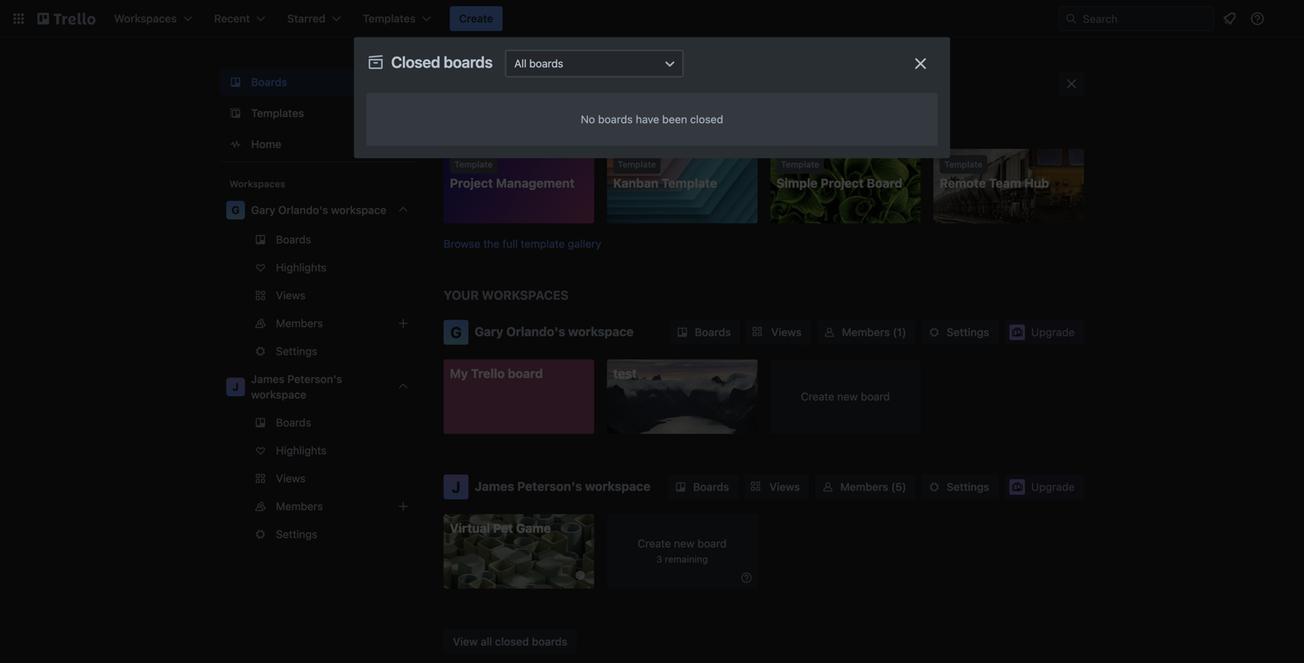 Task type: vqa. For each thing, say whether or not it's contained in the screenshot.
thieves within text field
no



Task type: locate. For each thing, give the bounding box(es) containing it.
all boards
[[515, 57, 564, 70]]

1 horizontal spatial gary
[[475, 325, 504, 339]]

templates
[[566, 78, 638, 96]]

1 horizontal spatial sm image
[[927, 480, 942, 495]]

0 vertical spatial new
[[838, 391, 858, 403]]

highlights
[[276, 261, 327, 274], [276, 445, 327, 457]]

1 horizontal spatial gary orlando's workspace
[[475, 325, 634, 339]]

1 horizontal spatial closed
[[690, 113, 724, 126]]

a
[[552, 109, 557, 122]]

0 vertical spatial orlando's
[[278, 204, 328, 217]]

boards inside button
[[532, 636, 568, 649]]

kanban
[[613, 176, 659, 191]]

gary orlando's workspace down workspaces
[[475, 325, 634, 339]]

0 vertical spatial gary orlando's workspace
[[251, 204, 387, 217]]

1 horizontal spatial project
[[821, 176, 864, 191]]

faster
[[496, 109, 525, 122]]

0 vertical spatial the
[[634, 109, 650, 122]]

new up remaining
[[674, 538, 695, 551]]

the left the full
[[484, 238, 500, 250]]

template for kanban
[[618, 160, 656, 170]]

add image for james peterson's workspace
[[394, 498, 413, 516]]

boards right all on the left bottom of page
[[532, 636, 568, 649]]

1 vertical spatial james
[[475, 480, 514, 494]]

open information menu image
[[1250, 11, 1266, 26]]

view all closed boards button
[[444, 630, 577, 655]]

trello left 'community'
[[653, 109, 680, 122]]

0 horizontal spatial gary orlando's workspace
[[251, 204, 387, 217]]

2 highlights link from the top
[[220, 439, 419, 464]]

trello right my
[[471, 367, 505, 381]]

simple
[[777, 176, 818, 191]]

gary down your workspaces
[[475, 325, 504, 339]]

peterson's
[[288, 373, 342, 386], [517, 480, 582, 494]]

no boards have been closed
[[581, 113, 724, 126]]

boards up most
[[444, 53, 493, 71]]

board
[[867, 176, 903, 191]]

virtual pet game
[[450, 521, 551, 536]]

my
[[450, 367, 468, 381]]

template kanban template
[[613, 160, 718, 191]]

community
[[683, 109, 739, 122]]

views link
[[220, 283, 419, 308], [747, 320, 811, 345], [220, 467, 419, 492], [745, 475, 810, 500]]

members link
[[220, 311, 419, 336], [220, 495, 419, 520]]

1 vertical spatial g
[[451, 323, 462, 342]]

create new board
[[801, 391, 890, 403]]

highlights link for peterson's
[[220, 439, 419, 464]]

1 vertical spatial the
[[484, 238, 500, 250]]

members
[[276, 317, 323, 330], [842, 326, 890, 339], [841, 481, 889, 494], [276, 501, 323, 513]]

project left board
[[821, 176, 864, 191]]

0 vertical spatial upgrade button
[[1005, 320, 1085, 345]]

board inside the my trello board link
[[508, 367, 543, 381]]

orlando's
[[278, 204, 328, 217], [507, 325, 565, 339]]

members link for peterson's
[[220, 495, 419, 520]]

2 vertical spatial board
[[698, 538, 727, 551]]

upgrade
[[1032, 326, 1075, 339], [1032, 481, 1075, 494]]

project inside the template simple project board
[[821, 176, 864, 191]]

management
[[496, 176, 575, 191]]

no
[[581, 113, 595, 126]]

1 horizontal spatial james peterson's workspace
[[475, 480, 651, 494]]

closed right been
[[690, 113, 724, 126]]

0 horizontal spatial orlando's
[[278, 204, 328, 217]]

1 horizontal spatial the
[[634, 109, 650, 122]]

hub
[[1025, 176, 1050, 191]]

2 upgrade button from the top
[[1005, 475, 1085, 500]]

project up the browse
[[450, 176, 493, 191]]

create for create new board 3 remaining
[[638, 538, 671, 551]]

1 horizontal spatial board
[[698, 538, 727, 551]]

boards
[[444, 53, 493, 71], [530, 57, 564, 70], [598, 113, 633, 126], [532, 636, 568, 649]]

add image for gary orlando's workspace
[[394, 315, 413, 333]]

template inside template remote team hub
[[945, 160, 983, 170]]

board up remaining
[[698, 538, 727, 551]]

closed
[[391, 53, 440, 71]]

template up kanban
[[618, 160, 656, 170]]

0 horizontal spatial create
[[459, 12, 494, 25]]

settings
[[947, 326, 990, 339], [276, 345, 318, 358], [947, 481, 990, 494], [276, 528, 318, 541]]

2 upgrade from the top
[[1032, 481, 1075, 494]]

1 horizontal spatial g
[[451, 323, 462, 342]]

1 vertical spatial add image
[[394, 498, 413, 516]]

1 horizontal spatial james
[[475, 480, 514, 494]]

template right the a on the left top of the page
[[560, 109, 604, 122]]

my trello board link
[[444, 360, 594, 435]]

highlights for orlando's
[[276, 261, 327, 274]]

0 horizontal spatial james peterson's workspace
[[251, 373, 342, 402]]

1 vertical spatial gary
[[475, 325, 504, 339]]

template inside template project management
[[455, 160, 493, 170]]

1 horizontal spatial j
[[452, 478, 461, 497]]

the
[[634, 109, 650, 122], [484, 238, 500, 250]]

new for create new board
[[838, 391, 858, 403]]

template
[[455, 160, 493, 170], [618, 160, 656, 170], [781, 160, 820, 170], [945, 160, 983, 170], [662, 176, 718, 191]]

highlights link
[[220, 256, 419, 280], [220, 439, 419, 464]]

board inside create new board 3 remaining
[[698, 538, 727, 551]]

virtual pet game link
[[444, 515, 594, 589]]

view
[[453, 636, 478, 649]]

1 vertical spatial members link
[[220, 495, 419, 520]]

g down workspaces
[[232, 204, 240, 217]]

template up remote
[[945, 160, 983, 170]]

1 vertical spatial j
[[452, 478, 461, 497]]

1 vertical spatial upgrade button
[[1005, 475, 1085, 500]]

add image
[[394, 315, 413, 333], [394, 498, 413, 516]]

home image
[[226, 135, 245, 154]]

james
[[251, 373, 285, 386], [475, 480, 514, 494]]

new inside create new board 3 remaining
[[674, 538, 695, 551]]

highlights for peterson's
[[276, 445, 327, 457]]

home link
[[220, 130, 419, 158]]

new down members (1)
[[838, 391, 858, 403]]

0 horizontal spatial the
[[484, 238, 500, 250]]

have
[[636, 113, 660, 126]]

trello
[[653, 109, 680, 122], [471, 367, 505, 381]]

boards right no
[[598, 113, 633, 126]]

create inside button
[[459, 12, 494, 25]]

boards
[[251, 76, 287, 89], [276, 233, 311, 246], [695, 326, 731, 339], [276, 417, 311, 429], [693, 481, 730, 494]]

boards for closed
[[444, 53, 493, 71]]

settings link
[[922, 320, 999, 345], [220, 339, 419, 364], [922, 475, 999, 500], [220, 523, 419, 548]]

1 vertical spatial new
[[674, 538, 695, 551]]

0 vertical spatial highlights link
[[220, 256, 419, 280]]

0 horizontal spatial g
[[232, 204, 240, 217]]

0 horizontal spatial peterson's
[[288, 373, 342, 386]]

gary orlando's workspace
[[251, 204, 387, 217], [475, 325, 634, 339]]

upgrade button for g
[[1005, 320, 1085, 345]]

0 horizontal spatial gary
[[251, 204, 276, 217]]

template board image
[[226, 104, 245, 123]]

1 horizontal spatial orlando's
[[507, 325, 565, 339]]

test
[[613, 367, 637, 381]]

0 vertical spatial board
[[508, 367, 543, 381]]

2 horizontal spatial board
[[861, 391, 890, 403]]

templates
[[251, 107, 304, 120]]

members (5)
[[841, 481, 907, 494]]

0 vertical spatial create
[[459, 12, 494, 25]]

1 horizontal spatial new
[[838, 391, 858, 403]]

boards up most popular templates at left top
[[530, 57, 564, 70]]

template up "simple"
[[781, 160, 820, 170]]

2 highlights from the top
[[276, 445, 327, 457]]

0 horizontal spatial closed
[[495, 636, 529, 649]]

going
[[465, 109, 493, 122]]

closed
[[690, 113, 724, 126], [495, 636, 529, 649]]

template simple project board
[[777, 160, 903, 191]]

create inside create new board 3 remaining
[[638, 538, 671, 551]]

game
[[516, 521, 551, 536]]

new
[[838, 391, 858, 403], [674, 538, 695, 551]]

1 highlights from the top
[[276, 261, 327, 274]]

primary element
[[0, 0, 1305, 37]]

0 vertical spatial james
[[251, 373, 285, 386]]

project
[[450, 176, 493, 191], [821, 176, 864, 191]]

my trello board
[[450, 367, 543, 381]]

2 members link from the top
[[220, 495, 419, 520]]

1 vertical spatial board
[[861, 391, 890, 403]]

get going faster with a template from the trello community or
[[444, 109, 755, 122]]

all
[[481, 636, 492, 649]]

boards link
[[220, 68, 419, 96], [220, 228, 419, 252], [670, 320, 741, 345], [220, 411, 419, 436], [669, 475, 739, 500]]

template
[[560, 109, 604, 122], [521, 238, 565, 250]]

template project management
[[450, 160, 575, 191]]

0 vertical spatial closed
[[690, 113, 724, 126]]

2 vertical spatial create
[[638, 538, 671, 551]]

virtual
[[450, 521, 490, 536]]

template inside the template simple project board
[[781, 160, 820, 170]]

1 vertical spatial create
[[801, 391, 835, 403]]

0 vertical spatial add image
[[394, 315, 413, 333]]

1 horizontal spatial create
[[638, 538, 671, 551]]

j
[[232, 381, 239, 394], [452, 478, 461, 497]]

0 horizontal spatial new
[[674, 538, 695, 551]]

board
[[508, 367, 543, 381], [861, 391, 890, 403], [698, 538, 727, 551]]

board down members (1)
[[861, 391, 890, 403]]

template down 'going'
[[455, 160, 493, 170]]

1 upgrade from the top
[[1032, 326, 1075, 339]]

1 horizontal spatial peterson's
[[517, 480, 582, 494]]

0 vertical spatial j
[[232, 381, 239, 394]]

gary orlando's workspace down home link
[[251, 204, 387, 217]]

upgrade button for j
[[1005, 475, 1085, 500]]

1 upgrade button from the top
[[1005, 320, 1085, 345]]

1 vertical spatial highlights
[[276, 445, 327, 457]]

g
[[232, 204, 240, 217], [451, 323, 462, 342]]

1 add image from the top
[[394, 315, 413, 333]]

template remote team hub
[[940, 160, 1050, 191]]

browse
[[444, 238, 481, 250]]

1 horizontal spatial trello
[[653, 109, 680, 122]]

sm image
[[675, 325, 690, 341], [822, 325, 838, 341], [927, 325, 942, 341], [673, 480, 689, 495], [739, 571, 755, 586]]

been
[[663, 113, 688, 126]]

browse the full template gallery link
[[444, 238, 602, 250]]

views
[[276, 289, 306, 302], [772, 326, 802, 339], [276, 473, 306, 485], [770, 481, 800, 494]]

(5)
[[892, 481, 907, 494]]

2 add image from the top
[[394, 498, 413, 516]]

get
[[444, 109, 462, 122]]

the right from
[[634, 109, 650, 122]]

upgrade button
[[1005, 320, 1085, 345], [1005, 475, 1085, 500]]

search image
[[1065, 12, 1078, 25]]

0 horizontal spatial board
[[508, 367, 543, 381]]

workspaces
[[229, 179, 286, 189]]

workspace
[[331, 204, 387, 217], [568, 325, 634, 339], [251, 389, 307, 402], [585, 480, 651, 494]]

sm image
[[820, 480, 836, 495], [927, 480, 942, 495]]

0 horizontal spatial project
[[450, 176, 493, 191]]

0 horizontal spatial trello
[[471, 367, 505, 381]]

from
[[607, 109, 631, 122]]

sm image right (5)
[[927, 480, 942, 495]]

board right my
[[508, 367, 543, 381]]

your
[[444, 288, 479, 303]]

template right the full
[[521, 238, 565, 250]]

3
[[657, 554, 663, 565]]

g down "your"
[[451, 323, 462, 342]]

0 vertical spatial highlights
[[276, 261, 327, 274]]

create button
[[450, 6, 503, 31]]

0 vertical spatial upgrade
[[1032, 326, 1075, 339]]

2 project from the left
[[821, 176, 864, 191]]

view all closed boards
[[453, 636, 568, 649]]

gary
[[251, 204, 276, 217], [475, 325, 504, 339]]

1 vertical spatial closed
[[495, 636, 529, 649]]

create
[[459, 12, 494, 25], [801, 391, 835, 403], [638, 538, 671, 551]]

sm image left members (5)
[[820, 480, 836, 495]]

closed right all on the left bottom of page
[[495, 636, 529, 649]]

james peterson's workspace
[[251, 373, 342, 402], [475, 480, 651, 494]]

1 vertical spatial trello
[[471, 367, 505, 381]]

0 vertical spatial trello
[[653, 109, 680, 122]]

(1)
[[893, 326, 907, 339]]

1 vertical spatial upgrade
[[1032, 481, 1075, 494]]

1 members link from the top
[[220, 311, 419, 336]]

0 horizontal spatial sm image
[[820, 480, 836, 495]]

full
[[503, 238, 518, 250]]

closed inside view all closed boards button
[[495, 636, 529, 649]]

1 vertical spatial highlights link
[[220, 439, 419, 464]]

gary down workspaces
[[251, 204, 276, 217]]

2 horizontal spatial create
[[801, 391, 835, 403]]

Search field
[[1078, 7, 1214, 30]]

0 vertical spatial gary
[[251, 204, 276, 217]]

highlights link for orlando's
[[220, 256, 419, 280]]

1 highlights link from the top
[[220, 256, 419, 280]]

1 vertical spatial orlando's
[[507, 325, 565, 339]]

0 vertical spatial members link
[[220, 311, 419, 336]]

1 project from the left
[[450, 176, 493, 191]]



Task type: describe. For each thing, give the bounding box(es) containing it.
boards for no
[[598, 113, 633, 126]]

gallery
[[568, 238, 602, 250]]

members (1)
[[842, 326, 907, 339]]

template for remote
[[945, 160, 983, 170]]

test link
[[607, 360, 758, 435]]

closed boards
[[391, 53, 493, 71]]

remaining
[[665, 554, 708, 565]]

template for project
[[455, 160, 493, 170]]

or
[[742, 109, 752, 122]]

pet
[[493, 521, 513, 536]]

with
[[528, 109, 549, 122]]

create for create
[[459, 12, 494, 25]]

0 horizontal spatial james
[[251, 373, 285, 386]]

boards for all
[[530, 57, 564, 70]]

create for create new board
[[801, 391, 835, 403]]

template right kanban
[[662, 176, 718, 191]]

0 vertical spatial peterson's
[[288, 373, 342, 386]]

trello inside the my trello board link
[[471, 367, 505, 381]]

template for simple
[[781, 160, 820, 170]]

0 vertical spatial template
[[560, 109, 604, 122]]

upgrade for g
[[1032, 326, 1075, 339]]

board for my trello board
[[508, 367, 543, 381]]

most
[[469, 78, 505, 96]]

1 vertical spatial gary orlando's workspace
[[475, 325, 634, 339]]

1 vertical spatial template
[[521, 238, 565, 250]]

2 sm image from the left
[[927, 480, 942, 495]]

board for create new board
[[861, 391, 890, 403]]

popular
[[508, 78, 563, 96]]

most popular templates
[[469, 78, 638, 96]]

members link for orlando's
[[220, 311, 419, 336]]

1 sm image from the left
[[820, 480, 836, 495]]

board image
[[226, 73, 245, 92]]

0 vertical spatial james peterson's workspace
[[251, 373, 342, 402]]

0 horizontal spatial j
[[232, 381, 239, 394]]

project inside template project management
[[450, 176, 493, 191]]

your workspaces
[[444, 288, 569, 303]]

0 vertical spatial g
[[232, 204, 240, 217]]

create new board 3 remaining
[[638, 538, 727, 565]]

home
[[251, 138, 282, 151]]

remote
[[940, 176, 986, 191]]

browse the full template gallery
[[444, 238, 602, 250]]

gary orlando (garyorlando) image
[[1277, 9, 1295, 28]]

1 vertical spatial peterson's
[[517, 480, 582, 494]]

workspaces
[[482, 288, 569, 303]]

board for create new board 3 remaining
[[698, 538, 727, 551]]

templates link
[[220, 99, 419, 127]]

team
[[989, 176, 1022, 191]]

new for create new board 3 remaining
[[674, 538, 695, 551]]

upgrade for j
[[1032, 481, 1075, 494]]

0 notifications image
[[1221, 9, 1239, 28]]

1 vertical spatial james peterson's workspace
[[475, 480, 651, 494]]

all
[[515, 57, 527, 70]]



